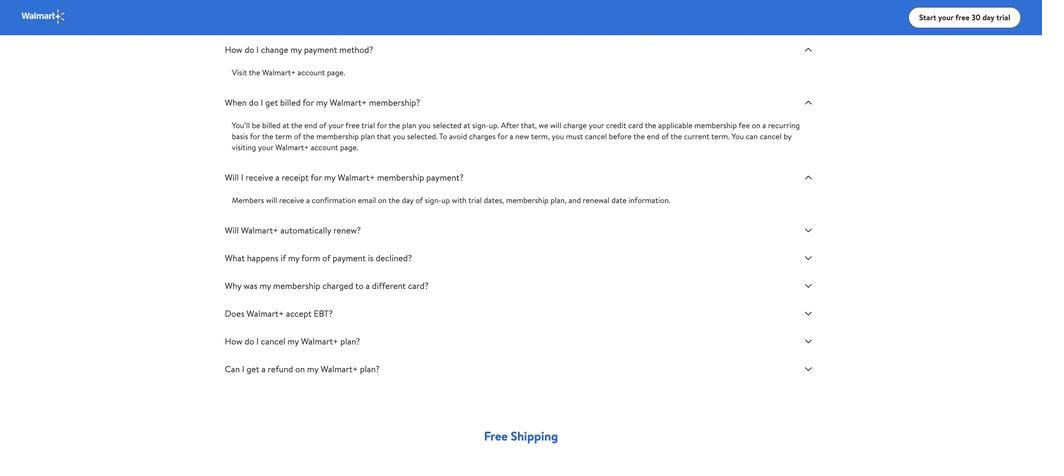 Task type: describe. For each thing, give the bounding box(es) containing it.
term
[[275, 131, 292, 142]]

1 vertical spatial plan?
[[360, 363, 380, 375]]

w+ image
[[21, 9, 66, 24]]

a right can
[[763, 120, 766, 131]]

when do i get billed for my walmart+ membership?
[[225, 97, 420, 108]]

will walmart+ automatically renew?
[[225, 224, 361, 236]]

up
[[442, 195, 450, 206]]

automatically
[[280, 224, 331, 236]]

30
[[972, 12, 981, 23]]

does walmart+ accept ebt?
[[225, 308, 333, 320]]

visit the walmart+ account page.
[[232, 67, 345, 78]]

if
[[281, 252, 286, 264]]

visit
[[232, 67, 247, 78]]

0 vertical spatial payment
[[304, 44, 337, 56]]

different
[[372, 280, 406, 292]]

payment?
[[426, 171, 464, 183]]

your left 'credit'
[[589, 120, 604, 131]]

ebt?
[[314, 308, 333, 320]]

to
[[355, 280, 364, 292]]

is
[[368, 252, 374, 264]]

recurring
[[768, 120, 800, 131]]

was
[[244, 280, 258, 292]]

method?
[[339, 44, 373, 56]]

a left confirmation
[[306, 195, 310, 206]]

will inside you'll be billed at the end of your free trial for the plan you selected at sign-up. after that, we will charge your credit card the applicable membership fee on a recurring basis for the term of the membership plan that you selected. to avoid charges for a new term, you must cancel before the end of the current term. you can cancel by visiting your walmart+ account page.
[[550, 120, 562, 131]]

date
[[611, 195, 627, 206]]

0 horizontal spatial sign-
[[425, 195, 442, 206]]

1 horizontal spatial cancel
[[585, 131, 607, 142]]

when do i get billed for my walmart+ membership? image
[[803, 97, 814, 108]]

renewal
[[583, 195, 610, 206]]

the down when do i get billed for my walmart+ membership?
[[291, 120, 303, 131]]

the right the email
[[389, 195, 400, 206]]

why was my membership charged to a different card?
[[225, 280, 429, 292]]

can i get a refund on my walmart+ plan?
[[225, 363, 380, 375]]

the right before
[[634, 131, 645, 142]]

with
[[452, 195, 467, 206]]

free shipping
[[484, 428, 558, 445]]

can
[[225, 363, 240, 375]]

0 horizontal spatial you
[[393, 131, 405, 142]]

must
[[566, 131, 583, 142]]

what
[[225, 252, 245, 264]]

for left new
[[498, 131, 508, 142]]

shipping
[[511, 428, 558, 445]]

how do i cancel my walmart+ plan? image
[[803, 336, 814, 347]]

receive for will
[[279, 195, 304, 206]]

accept
[[286, 308, 312, 320]]

1 vertical spatial get
[[247, 363, 259, 375]]

0 horizontal spatial cancel
[[261, 335, 285, 347]]

receipt
[[282, 171, 309, 183]]

current
[[684, 131, 710, 142]]

i for cancel
[[256, 335, 259, 347]]

start your free 30 day trial
[[919, 12, 1010, 23]]

free
[[484, 428, 508, 445]]

billed inside you'll be billed at the end of your free trial for the plan you selected at sign-up. after that, we will charge your credit card the applicable membership fee on a recurring basis for the term of the membership plan that you selected. to avoid charges for a new term, you must cancel before the end of the current term. you can cancel by visiting your walmart+ account page.
[[262, 120, 281, 131]]

avoid
[[449, 131, 467, 142]]

refund
[[268, 363, 293, 375]]

on inside you'll be billed at the end of your free trial for the plan you selected at sign-up. after that, we will charge your credit card the applicable membership fee on a recurring basis for the term of the membership plan that you selected. to avoid charges for a new term, you must cancel before the end of the current term. you can cancel by visiting your walmart+ account page.
[[752, 120, 761, 131]]

account inside you'll be billed at the end of your free trial for the plan you selected at sign-up. after that, we will charge your credit card the applicable membership fee on a recurring basis for the term of the membership plan that you selected. to avoid charges for a new term, you must cancel before the end of the current term. you can cancel by visiting your walmart+ account page.
[[311, 142, 338, 153]]

that,
[[521, 120, 537, 131]]

confirmation
[[312, 195, 356, 206]]

i for get
[[261, 97, 263, 108]]

can i get a refund on my walmart+ plan? image
[[803, 364, 814, 375]]

charge
[[563, 120, 587, 131]]

be
[[252, 120, 260, 131]]

what happens if my form of payment is declined?
[[225, 252, 412, 264]]

after
[[501, 120, 519, 131]]

a left new
[[510, 131, 513, 142]]

day inside button
[[983, 12, 995, 23]]

will walmart+ automatically renew? image
[[803, 225, 814, 236]]

and
[[569, 195, 581, 206]]

what happens if my form of payment is declined? image
[[803, 253, 814, 264]]

i up members
[[241, 171, 243, 183]]

1 vertical spatial day
[[402, 195, 414, 206]]

1 vertical spatial payment
[[333, 252, 366, 264]]

start your free 30 day trial button
[[909, 7, 1021, 28]]

1 vertical spatial will
[[266, 195, 277, 206]]

you'll be billed at the end of your free trial for the plan you selected at sign-up. after that, we will charge your credit card the applicable membership fee on a recurring basis for the term of the membership plan that you selected. to avoid charges for a new term, you must cancel before the end of the current term. you can cancel by visiting your walmart+ account page.
[[232, 120, 800, 153]]

of left up
[[416, 195, 423, 206]]

credit
[[606, 120, 626, 131]]

why was my membership charged to a different card? image
[[803, 281, 814, 291]]

will for will walmart+ automatically renew?
[[225, 224, 239, 236]]

card?
[[408, 280, 429, 292]]

can
[[746, 131, 758, 142]]

before
[[609, 131, 632, 142]]

how do i change my payment method?
[[225, 44, 373, 56]]

charges
[[469, 131, 496, 142]]

members
[[232, 195, 264, 206]]

the left term
[[262, 131, 273, 142]]

for right "receipt"
[[311, 171, 322, 183]]

1 horizontal spatial plan
[[402, 120, 416, 131]]

does
[[225, 308, 244, 320]]



Task type: vqa. For each thing, say whether or not it's contained in the screenshot.
the left free shipping, arrives in 2 days
no



Task type: locate. For each thing, give the bounding box(es) containing it.
for right basis
[[250, 131, 260, 142]]

plan left that
[[361, 131, 375, 142]]

cancel left by
[[760, 131, 782, 142]]

1 horizontal spatial at
[[464, 120, 470, 131]]

how for how do i change my payment method?
[[225, 44, 242, 56]]

page. down method?
[[327, 67, 345, 78]]

the left current
[[671, 131, 682, 142]]

end down when do i get billed for my walmart+ membership?
[[304, 120, 317, 131]]

2 how from the top
[[225, 335, 242, 347]]

trial right 30 at the right top of the page
[[996, 12, 1010, 23]]

do for change
[[245, 44, 254, 56]]

when
[[225, 97, 247, 108]]

page.
[[327, 67, 345, 78], [340, 142, 358, 153]]

free
[[956, 12, 970, 23], [346, 120, 360, 131]]

1 vertical spatial billed
[[262, 120, 281, 131]]

the right term
[[303, 131, 314, 142]]

do right the when
[[249, 97, 259, 108]]

membership?
[[369, 97, 420, 108]]

of right term
[[294, 131, 301, 142]]

0 vertical spatial will
[[225, 171, 239, 183]]

free inside button
[[956, 12, 970, 23]]

your down when do i get billed for my walmart+ membership?
[[328, 120, 344, 131]]

1 horizontal spatial will
[[550, 120, 562, 131]]

sign- inside you'll be billed at the end of your free trial for the plan you selected at sign-up. after that, we will charge your credit card the applicable membership fee on a recurring basis for the term of the membership plan that you selected. to avoid charges for a new term, you must cancel before the end of the current term. you can cancel by visiting your walmart+ account page.
[[472, 120, 489, 131]]

will right members
[[266, 195, 277, 206]]

on right the refund
[[295, 363, 305, 375]]

you left 'must'
[[552, 131, 564, 142]]

0 vertical spatial on
[[752, 120, 761, 131]]

free left 30 at the right top of the page
[[956, 12, 970, 23]]

trial inside you'll be billed at the end of your free trial for the plan you selected at sign-up. after that, we will charge your credit card the applicable membership fee on a recurring basis for the term of the membership plan that you selected. to avoid charges for a new term, you must cancel before the end of the current term. you can cancel by visiting your walmart+ account page.
[[362, 120, 375, 131]]

i for change
[[256, 44, 259, 56]]

1 horizontal spatial free
[[956, 12, 970, 23]]

your inside button
[[938, 12, 954, 23]]

billed
[[280, 97, 301, 108], [262, 120, 281, 131]]

declined?
[[376, 252, 412, 264]]

0 horizontal spatial at
[[283, 120, 289, 131]]

0 vertical spatial will
[[550, 120, 562, 131]]

information.
[[629, 195, 671, 206]]

for down membership?
[[377, 120, 387, 131]]

will for will i receive a receipt for my walmart+ membership payment?
[[225, 171, 239, 183]]

1 vertical spatial trial
[[362, 120, 375, 131]]

members will receive a confirmation email on the day of sign-up with trial dates, membership plan, and renewal date information.
[[232, 195, 671, 206]]

1 horizontal spatial sign-
[[472, 120, 489, 131]]

1 vertical spatial how
[[225, 335, 242, 347]]

email
[[358, 195, 376, 206]]

how down does
[[225, 335, 242, 347]]

2 horizontal spatial cancel
[[760, 131, 782, 142]]

payment
[[304, 44, 337, 56], [333, 252, 366, 264]]

0 horizontal spatial end
[[304, 120, 317, 131]]

page. inside you'll be billed at the end of your free trial for the plan you selected at sign-up. after that, we will charge your credit card the applicable membership fee on a recurring basis for the term of the membership plan that you selected. to avoid charges for a new term, you must cancel before the end of the current term. you can cancel by visiting your walmart+ account page.
[[340, 142, 358, 153]]

start
[[919, 12, 936, 23]]

i right the when
[[261, 97, 263, 108]]

1 horizontal spatial you
[[418, 120, 431, 131]]

dates,
[[484, 195, 504, 206]]

a
[[763, 120, 766, 131], [510, 131, 513, 142], [275, 171, 280, 183], [306, 195, 310, 206], [366, 280, 370, 292], [261, 363, 266, 375]]

new
[[515, 131, 529, 142]]

1 horizontal spatial receive
[[279, 195, 304, 206]]

1 horizontal spatial end
[[647, 131, 660, 142]]

trial inside button
[[996, 12, 1010, 23]]

at right selected on the left of the page
[[464, 120, 470, 131]]

how for how do i cancel my walmart+ plan?
[[225, 335, 242, 347]]

change
[[261, 44, 288, 56]]

a left the refund
[[261, 363, 266, 375]]

i down does walmart+ accept ebt?
[[256, 335, 259, 347]]

plan?
[[340, 335, 360, 347], [360, 363, 380, 375]]

0 horizontal spatial trial
[[362, 120, 375, 131]]

walmart+
[[262, 67, 296, 78], [330, 97, 367, 108], [275, 142, 309, 153], [338, 171, 375, 183], [241, 224, 278, 236], [247, 308, 284, 320], [301, 335, 338, 347], [321, 363, 358, 375]]

that
[[377, 131, 391, 142]]

1 horizontal spatial trial
[[468, 195, 482, 206]]

cancel down does walmart+ accept ebt?
[[261, 335, 285, 347]]

how do i change my payment method? image
[[803, 45, 814, 55]]

2 vertical spatial on
[[295, 363, 305, 375]]

trial left that
[[362, 120, 375, 131]]

sign-
[[472, 120, 489, 131], [425, 195, 442, 206]]

selected.
[[407, 131, 438, 142]]

1 horizontal spatial day
[[983, 12, 995, 23]]

0 vertical spatial free
[[956, 12, 970, 23]]

0 horizontal spatial receive
[[246, 171, 273, 183]]

up.
[[489, 120, 499, 131]]

1 how from the top
[[225, 44, 242, 56]]

membership
[[695, 120, 737, 131], [316, 131, 359, 142], [377, 171, 424, 183], [506, 195, 549, 206], [273, 280, 320, 292]]

1 vertical spatial sign-
[[425, 195, 442, 206]]

0 horizontal spatial on
[[295, 363, 305, 375]]

basis
[[232, 131, 248, 142]]

1 will from the top
[[225, 171, 239, 183]]

get right can
[[247, 363, 259, 375]]

2 at from the left
[[464, 120, 470, 131]]

day left up
[[402, 195, 414, 206]]

end right card
[[647, 131, 660, 142]]

will up members
[[225, 171, 239, 183]]

your left term
[[258, 142, 273, 153]]

1 vertical spatial will
[[225, 224, 239, 236]]

2 horizontal spatial on
[[752, 120, 761, 131]]

for down the visit the walmart+ account page.
[[303, 97, 314, 108]]

plan
[[402, 120, 416, 131], [361, 131, 375, 142]]

0 vertical spatial account
[[298, 67, 325, 78]]

for
[[303, 97, 314, 108], [377, 120, 387, 131], [250, 131, 260, 142], [498, 131, 508, 142], [311, 171, 322, 183]]

receive up members
[[246, 171, 273, 183]]

sign- right avoid
[[472, 120, 489, 131]]

2 horizontal spatial trial
[[996, 12, 1010, 23]]

1 at from the left
[[283, 120, 289, 131]]

0 vertical spatial page.
[[327, 67, 345, 78]]

walmart+ inside you'll be billed at the end of your free trial for the plan you selected at sign-up. after that, we will charge your credit card the applicable membership fee on a recurring basis for the term of the membership plan that you selected. to avoid charges for a new term, you must cancel before the end of the current term. you can cancel by visiting your walmart+ account page.
[[275, 142, 309, 153]]

of down when do i get billed for my walmart+ membership?
[[319, 120, 326, 131]]

1 vertical spatial on
[[378, 195, 387, 206]]

1 horizontal spatial on
[[378, 195, 387, 206]]

1 vertical spatial account
[[311, 142, 338, 153]]

0 vertical spatial trial
[[996, 12, 1010, 23]]

1 vertical spatial do
[[249, 97, 259, 108]]

0 vertical spatial plan?
[[340, 335, 360, 347]]

receive
[[246, 171, 273, 183], [279, 195, 304, 206]]

a right to on the left of page
[[366, 280, 370, 292]]

payment left method?
[[304, 44, 337, 56]]

visiting
[[232, 142, 256, 153]]

by
[[784, 131, 792, 142]]

1 vertical spatial receive
[[279, 195, 304, 206]]

account up will i receive a receipt for my walmart+ membership payment? at the top left of page
[[311, 142, 338, 153]]

0 vertical spatial sign-
[[472, 120, 489, 131]]

card
[[628, 120, 643, 131]]

your
[[938, 12, 954, 23], [328, 120, 344, 131], [589, 120, 604, 131], [258, 142, 273, 153]]

fee
[[739, 120, 750, 131]]

on right the email
[[378, 195, 387, 206]]

do for get
[[249, 97, 259, 108]]

end
[[304, 120, 317, 131], [647, 131, 660, 142]]

will
[[550, 120, 562, 131], [266, 195, 277, 206]]

my
[[291, 44, 302, 56], [316, 97, 328, 108], [324, 171, 335, 183], [288, 252, 299, 264], [260, 280, 271, 292], [287, 335, 299, 347], [307, 363, 318, 375]]

how up visit
[[225, 44, 242, 56]]

will i receive a receipt for my walmart+ membership payment?
[[225, 171, 464, 183]]

account down how do i change my payment method?
[[298, 67, 325, 78]]

do for cancel
[[245, 335, 254, 347]]

trial right with
[[468, 195, 482, 206]]

2 will from the top
[[225, 224, 239, 236]]

you'll
[[232, 120, 250, 131]]

2 vertical spatial trial
[[468, 195, 482, 206]]

selected
[[433, 120, 462, 131]]

how
[[225, 44, 242, 56], [225, 335, 242, 347]]

plan down membership?
[[402, 120, 416, 131]]

do
[[245, 44, 254, 56], [249, 97, 259, 108], [245, 335, 254, 347]]

0 vertical spatial get
[[265, 97, 278, 108]]

get down the visit the walmart+ account page.
[[265, 97, 278, 108]]

you left to
[[418, 120, 431, 131]]

at
[[283, 120, 289, 131], [464, 120, 470, 131]]

i
[[256, 44, 259, 56], [261, 97, 263, 108], [241, 171, 243, 183], [256, 335, 259, 347], [242, 363, 244, 375]]

of
[[319, 120, 326, 131], [294, 131, 301, 142], [662, 131, 669, 142], [416, 195, 423, 206], [322, 252, 331, 264]]

1 vertical spatial page.
[[340, 142, 358, 153]]

will up what
[[225, 224, 239, 236]]

the
[[249, 67, 260, 78], [291, 120, 303, 131], [389, 120, 400, 131], [645, 120, 656, 131], [262, 131, 273, 142], [303, 131, 314, 142], [634, 131, 645, 142], [671, 131, 682, 142], [389, 195, 400, 206]]

i left change
[[256, 44, 259, 56]]

why
[[225, 280, 242, 292]]

sign- down payment?
[[425, 195, 442, 206]]

day
[[983, 12, 995, 23], [402, 195, 414, 206]]

term.
[[711, 131, 730, 142]]

we
[[539, 120, 548, 131]]

0 horizontal spatial plan
[[361, 131, 375, 142]]

your right the start
[[938, 12, 954, 23]]

do up visit
[[245, 44, 254, 56]]

0 vertical spatial day
[[983, 12, 995, 23]]

do down does walmart+ accept ebt?
[[245, 335, 254, 347]]

day right 30 at the right top of the page
[[983, 12, 995, 23]]

applicable
[[658, 120, 693, 131]]

plan,
[[551, 195, 567, 206]]

receive for i
[[246, 171, 273, 183]]

of right 'form' on the bottom
[[322, 252, 331, 264]]

you right that
[[393, 131, 405, 142]]

the right card
[[645, 120, 656, 131]]

1 horizontal spatial get
[[265, 97, 278, 108]]

of right card
[[662, 131, 669, 142]]

0 vertical spatial billed
[[280, 97, 301, 108]]

will right we
[[550, 120, 562, 131]]

you
[[732, 131, 744, 142]]

on right the 'fee'
[[752, 120, 761, 131]]

get
[[265, 97, 278, 108], [247, 363, 259, 375]]

0 horizontal spatial day
[[402, 195, 414, 206]]

payment left the is
[[333, 252, 366, 264]]

the right visit
[[249, 67, 260, 78]]

receive down "receipt"
[[279, 195, 304, 206]]

1 vertical spatial free
[[346, 120, 360, 131]]

0 vertical spatial how
[[225, 44, 242, 56]]

0 horizontal spatial get
[[247, 363, 259, 375]]

charged
[[322, 280, 353, 292]]

term,
[[531, 131, 550, 142]]

at right "be"
[[283, 120, 289, 131]]

renew?
[[333, 224, 361, 236]]

billed down the visit the walmart+ account page.
[[280, 97, 301, 108]]

trial
[[996, 12, 1010, 23], [362, 120, 375, 131], [468, 195, 482, 206]]

the down membership?
[[389, 120, 400, 131]]

i right can
[[242, 363, 244, 375]]

will i receive a receipt for my walmart+ membership payment? image
[[803, 172, 814, 183]]

does walmart+ accept ebt? image
[[803, 309, 814, 319]]

billed right "be"
[[262, 120, 281, 131]]

0 vertical spatial do
[[245, 44, 254, 56]]

to
[[439, 131, 447, 142]]

happens
[[247, 252, 279, 264]]

2 vertical spatial do
[[245, 335, 254, 347]]

cancel right 'must'
[[585, 131, 607, 142]]

how do i cancel my walmart+ plan?
[[225, 335, 360, 347]]

free inside you'll be billed at the end of your free trial for the plan you selected at sign-up. after that, we will charge your credit card the applicable membership fee on a recurring basis for the term of the membership plan that you selected. to avoid charges for a new term, you must cancel before the end of the current term. you can cancel by visiting your walmart+ account page.
[[346, 120, 360, 131]]

you
[[418, 120, 431, 131], [393, 131, 405, 142], [552, 131, 564, 142]]

0 horizontal spatial will
[[266, 195, 277, 206]]

a left "receipt"
[[275, 171, 280, 183]]

0 vertical spatial receive
[[246, 171, 273, 183]]

0 horizontal spatial free
[[346, 120, 360, 131]]

page. up will i receive a receipt for my walmart+ membership payment? at the top left of page
[[340, 142, 358, 153]]

free left that
[[346, 120, 360, 131]]

2 horizontal spatial you
[[552, 131, 564, 142]]

form
[[301, 252, 320, 264]]



